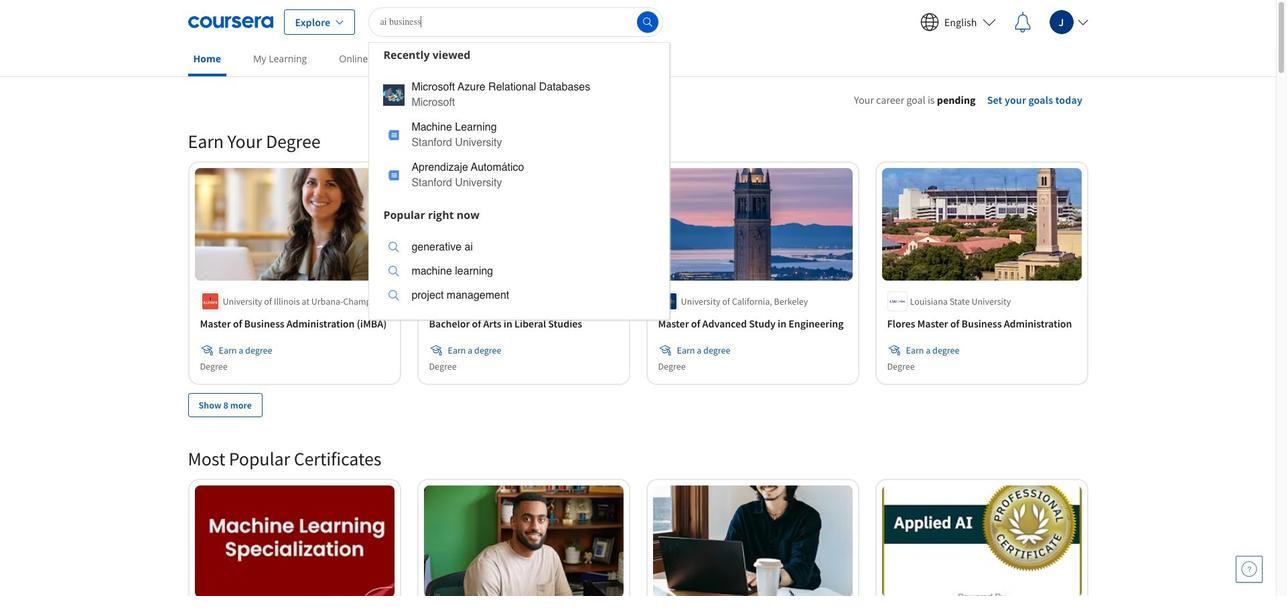 Task type: locate. For each thing, give the bounding box(es) containing it.
suggestion image image
[[384, 84, 405, 106], [389, 130, 400, 141], [389, 170, 400, 181], [389, 242, 400, 253], [389, 266, 400, 277], [389, 290, 400, 301]]

None search field
[[369, 7, 671, 320]]

list box
[[370, 67, 670, 203], [370, 227, 670, 319]]

help center image
[[1242, 562, 1258, 578]]

region
[[798, 111, 1234, 243]]

1 vertical spatial list box
[[370, 227, 670, 319]]

2 list box from the top
[[370, 227, 670, 319]]

What do you want to learn? text field
[[369, 7, 664, 37]]

0 vertical spatial list box
[[370, 67, 670, 203]]



Task type: describe. For each thing, give the bounding box(es) containing it.
coursera image
[[188, 11, 273, 33]]

autocomplete results list box
[[369, 42, 671, 320]]

earn your degree collection element
[[180, 108, 1097, 439]]

1 list box from the top
[[370, 67, 670, 203]]

most popular certificates collection element
[[180, 425, 1097, 597]]



Task type: vqa. For each thing, say whether or not it's contained in the screenshot.
the Alice element
no



